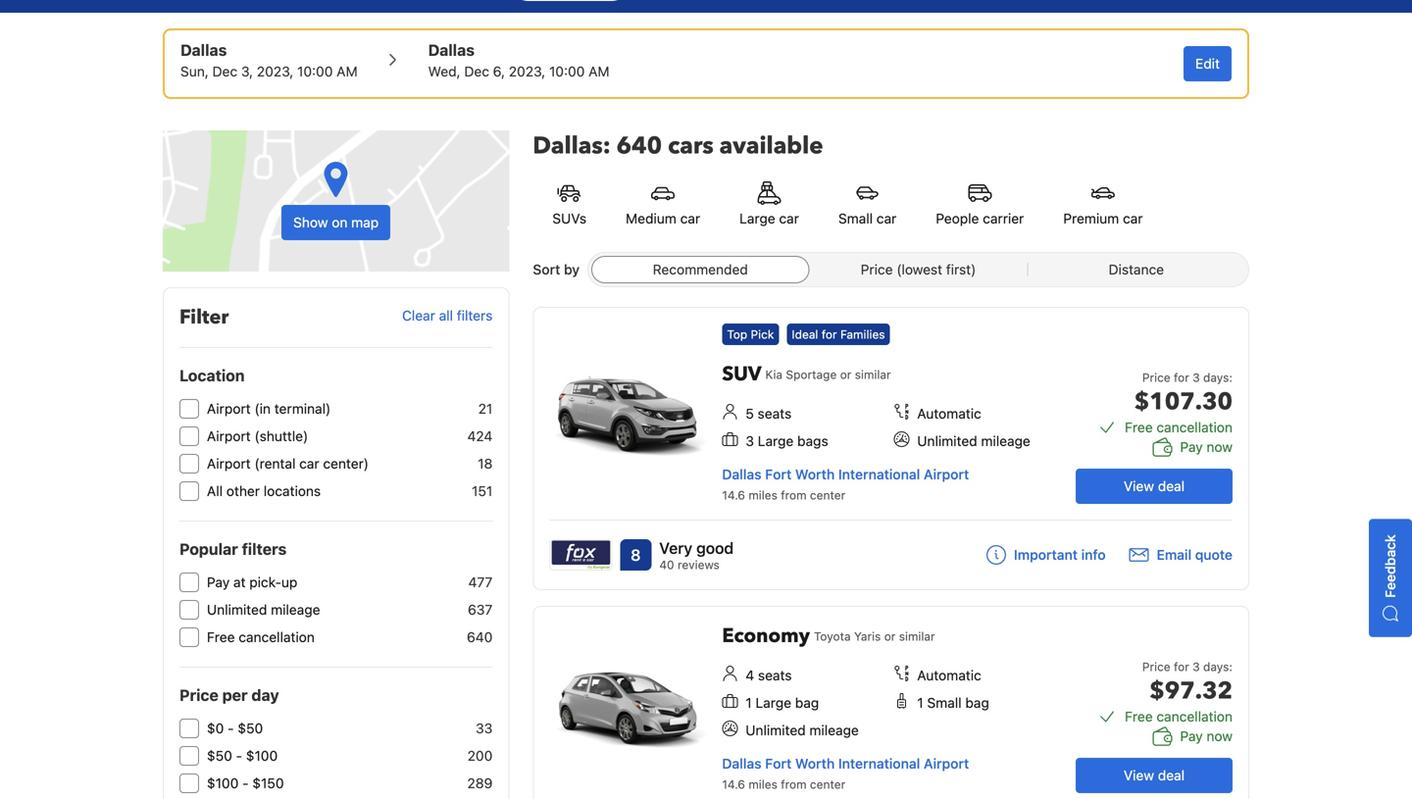 Task type: describe. For each thing, give the bounding box(es) containing it.
3 large bags
[[746, 433, 829, 449]]

info
[[1082, 547, 1106, 563]]

424
[[468, 428, 493, 444]]

top
[[727, 328, 748, 341]]

4 seats
[[746, 668, 792, 684]]

days: for $97.32
[[1204, 660, 1233, 674]]

small car button
[[819, 170, 917, 240]]

important info
[[1014, 547, 1106, 563]]

for for $107.30
[[1174, 371, 1190, 385]]

bag for 1 large bag
[[795, 695, 819, 711]]

feedback button
[[1370, 519, 1413, 637]]

email
[[1157, 547, 1192, 563]]

1 small bag
[[918, 695, 990, 711]]

automatic for small
[[918, 668, 982, 684]]

$100 - $150
[[207, 776, 284, 792]]

skip to main content element
[[0, 0, 1413, 13]]

price (lowest first)
[[861, 261, 977, 278]]

view deal button for $97.32
[[1076, 758, 1233, 794]]

sort by
[[533, 261, 580, 278]]

dallas inside dallas wed, dec 6, 2023, 10:00 am
[[428, 41, 475, 59]]

view deal for $107.30
[[1124, 478, 1185, 494]]

dallas: 640 cars available
[[533, 130, 824, 162]]

people carrier button
[[917, 170, 1044, 240]]

important
[[1014, 547, 1078, 563]]

medium car button
[[606, 170, 720, 240]]

- for $50
[[236, 748, 242, 764]]

$0 - $50
[[207, 721, 263, 737]]

free cancellation for $97.32
[[1125, 709, 1233, 725]]

clear all filters button
[[402, 308, 493, 324]]

1 for 1 small bag
[[918, 695, 924, 711]]

customer rating 8 very good element
[[660, 537, 734, 560]]

0 vertical spatial for
[[822, 328, 837, 341]]

1 horizontal spatial unlimited mileage
[[746, 723, 859, 739]]

suvs
[[553, 210, 587, 227]]

5 seats
[[746, 406, 792, 422]]

3 for $107.30
[[1193, 371, 1201, 385]]

2 fort from the top
[[765, 756, 792, 772]]

all other locations
[[207, 483, 321, 499]]

6,
[[493, 63, 505, 79]]

pick-
[[249, 574, 282, 591]]

email quote button
[[1130, 545, 1233, 565]]

medium car
[[626, 210, 701, 227]]

top pick
[[727, 328, 774, 341]]

price for price for 3 days: $97.32
[[1143, 660, 1171, 674]]

5
[[746, 406, 754, 422]]

pay now for $97.32
[[1181, 728, 1233, 745]]

families
[[841, 328, 886, 341]]

151
[[472, 483, 493, 499]]

1 vertical spatial pay
[[207, 574, 230, 591]]

suv
[[722, 361, 762, 388]]

0 horizontal spatial mileage
[[271, 602, 320, 618]]

important info button
[[987, 545, 1106, 565]]

small inside small car button
[[839, 210, 873, 227]]

deal for $107.30
[[1158, 478, 1185, 494]]

637
[[468, 602, 493, 618]]

2 worth from the top
[[796, 756, 835, 772]]

dallas down 1 large bag at bottom
[[722, 756, 762, 772]]

people carrier
[[936, 210, 1025, 227]]

477
[[469, 574, 493, 591]]

18
[[478, 456, 493, 472]]

pick-up date element
[[181, 62, 358, 81]]

product card group containing $107.30
[[533, 307, 1257, 591]]

airport (shuttle)
[[207, 428, 308, 444]]

1 vertical spatial cancellation
[[239, 629, 315, 646]]

or for suv
[[840, 368, 852, 382]]

- for $0
[[228, 721, 234, 737]]

map
[[351, 214, 379, 231]]

show
[[293, 214, 328, 231]]

2023, for dallas sun, dec 3, 2023, 10:00 am
[[257, 63, 294, 79]]

1 vertical spatial 3
[[746, 433, 754, 449]]

deal for $97.32
[[1158, 768, 1185, 784]]

on
[[332, 214, 348, 231]]

suvs button
[[533, 170, 606, 240]]

1 vertical spatial free
[[207, 629, 235, 646]]

1 horizontal spatial $100
[[246, 748, 278, 764]]

supplied by fox image
[[551, 541, 612, 570]]

$0
[[207, 721, 224, 737]]

bag for 1 small bag
[[966, 695, 990, 711]]

free for $107.30
[[1125, 419, 1153, 436]]

1 14.6 from the top
[[722, 489, 746, 502]]

am for dallas wed, dec 6, 2023, 10:00 am
[[589, 63, 610, 79]]

0 vertical spatial unlimited
[[918, 433, 978, 449]]

similar for suv
[[855, 368, 891, 382]]

seats for 4 seats
[[758, 668, 792, 684]]

8
[[631, 546, 641, 565]]

airport for airport (rental car center)
[[207, 456, 251, 472]]

product card group containing $97.32
[[533, 606, 1250, 800]]

21
[[478, 401, 493, 417]]

1 dallas fort worth international airport button from the top
[[722, 467, 970, 483]]

dallas:
[[533, 130, 611, 162]]

2023, for dallas wed, dec 6, 2023, 10:00 am
[[509, 63, 546, 79]]

0 vertical spatial $50
[[238, 721, 263, 737]]

medium
[[626, 210, 677, 227]]

days: for $107.30
[[1204, 371, 1233, 385]]

available
[[720, 130, 824, 162]]

location
[[180, 366, 245, 385]]

clear all filters
[[402, 308, 493, 324]]

10:00 for dallas sun, dec 3, 2023, 10:00 am
[[297, 63, 333, 79]]

first)
[[947, 261, 977, 278]]

pay for $97.32
[[1181, 728, 1203, 745]]

2 vertical spatial mileage
[[810, 723, 859, 739]]

small car
[[839, 210, 897, 227]]

- for $100
[[242, 776, 249, 792]]

now for $97.32
[[1207, 728, 1233, 745]]

view for $107.30
[[1124, 478, 1155, 494]]

car for premium car
[[1123, 210, 1143, 227]]

large for 5 seats
[[758, 433, 794, 449]]

4
[[746, 668, 755, 684]]

airport for airport (shuttle)
[[207, 428, 251, 444]]

price for price for 3 days: $107.30
[[1143, 371, 1171, 385]]

sort
[[533, 261, 561, 278]]

automatic for mileage
[[918, 406, 982, 422]]

40
[[660, 558, 675, 572]]

per
[[222, 686, 248, 705]]

pick
[[751, 328, 774, 341]]

at
[[234, 574, 246, 591]]

day
[[252, 686, 279, 705]]

2 center from the top
[[810, 778, 846, 792]]

airport (rental car center)
[[207, 456, 369, 472]]

up
[[282, 574, 298, 591]]

miles for 2nd dallas fort worth international airport button from the top of the page
[[749, 778, 778, 792]]

show on map button
[[163, 130, 510, 272]]

popular
[[180, 540, 238, 559]]

2 dallas fort worth international airport button from the top
[[722, 756, 970, 772]]

filter
[[180, 304, 229, 331]]

premium
[[1064, 210, 1120, 227]]

pay now for $107.30
[[1181, 439, 1233, 455]]

terminal)
[[274, 401, 331, 417]]

1 for 1 large bag
[[746, 695, 752, 711]]

large car
[[740, 210, 799, 227]]

locations
[[264, 483, 321, 499]]

email quote
[[1157, 547, 1233, 563]]

free for $97.32
[[1125, 709, 1153, 725]]

am for dallas sun, dec 3, 2023, 10:00 am
[[337, 63, 358, 79]]

1 vertical spatial unlimited mileage
[[207, 602, 320, 618]]

1 vertical spatial free cancellation
[[207, 629, 315, 646]]

dallas sun, dec 3, 2023, 10:00 am
[[181, 41, 358, 79]]

(rental
[[255, 456, 296, 472]]

other
[[226, 483, 260, 499]]

$107.30
[[1135, 386, 1233, 418]]

dec for dallas wed, dec 6, 2023, 10:00 am
[[464, 63, 490, 79]]

bags
[[798, 433, 829, 449]]

ideal
[[792, 328, 819, 341]]

miles for 2nd dallas fort worth international airport button from the bottom of the page
[[749, 489, 778, 502]]

$97.32
[[1150, 675, 1233, 708]]



Task type: locate. For each thing, give the bounding box(es) containing it.
sun,
[[181, 63, 209, 79]]

cancellation for $107.30
[[1157, 419, 1233, 436]]

large down 5 seats
[[758, 433, 794, 449]]

1 vertical spatial from
[[781, 778, 807, 792]]

1 vertical spatial now
[[1207, 728, 1233, 745]]

by
[[564, 261, 580, 278]]

premium car button
[[1044, 170, 1163, 240]]

0 vertical spatial from
[[781, 489, 807, 502]]

kia
[[766, 368, 783, 382]]

0 vertical spatial miles
[[749, 489, 778, 502]]

1 vertical spatial filters
[[242, 540, 287, 559]]

similar inside suv kia sportage   or similar
[[855, 368, 891, 382]]

dallas up wed,
[[428, 41, 475, 59]]

people
[[936, 210, 980, 227]]

dec inside "dallas sun, dec 3, 2023, 10:00 am"
[[212, 63, 238, 79]]

640
[[617, 130, 662, 162], [467, 629, 493, 646]]

1 horizontal spatial $50
[[238, 721, 263, 737]]

2 1 from the left
[[918, 695, 924, 711]]

1 dec from the left
[[212, 63, 238, 79]]

days: inside price for 3 days: $107.30
[[1204, 371, 1233, 385]]

0 vertical spatial similar
[[855, 368, 891, 382]]

640 left cars
[[617, 130, 662, 162]]

1 vertical spatial $100
[[207, 776, 239, 792]]

1 bag from the left
[[795, 695, 819, 711]]

0 horizontal spatial 1
[[746, 695, 752, 711]]

free down $97.32
[[1125, 709, 1153, 725]]

1 vertical spatial view
[[1124, 768, 1155, 784]]

days: inside price for 3 days: $97.32
[[1204, 660, 1233, 674]]

pay left at
[[207, 574, 230, 591]]

worth
[[796, 467, 835, 483], [796, 756, 835, 772]]

0 vertical spatial now
[[1207, 439, 1233, 455]]

pick-up location element
[[181, 38, 358, 62]]

0 vertical spatial worth
[[796, 467, 835, 483]]

0 horizontal spatial or
[[840, 368, 852, 382]]

10:00 inside "dallas sun, dec 3, 2023, 10:00 am"
[[297, 63, 333, 79]]

now down $107.30
[[1207, 439, 1233, 455]]

$50 down $0
[[207, 748, 232, 764]]

$50 up the $50 - $100
[[238, 721, 263, 737]]

10:00 down pick-up location element
[[297, 63, 333, 79]]

for inside price for 3 days: $97.32
[[1174, 660, 1190, 674]]

1 international from the top
[[839, 467, 921, 483]]

carrier
[[983, 210, 1025, 227]]

from down 1 large bag at bottom
[[781, 778, 807, 792]]

1 view deal from the top
[[1124, 478, 1185, 494]]

or right yaris
[[885, 630, 896, 644]]

1 vertical spatial automatic
[[918, 668, 982, 684]]

2 horizontal spatial unlimited mileage
[[918, 433, 1031, 449]]

deal down $97.32
[[1158, 768, 1185, 784]]

1 horizontal spatial 640
[[617, 130, 662, 162]]

car for large car
[[779, 210, 799, 227]]

2 bag from the left
[[966, 695, 990, 711]]

1 horizontal spatial bag
[[966, 695, 990, 711]]

2 vertical spatial free
[[1125, 709, 1153, 725]]

1 product card group from the top
[[533, 307, 1257, 591]]

dec inside dallas wed, dec 6, 2023, 10:00 am
[[464, 63, 490, 79]]

0 horizontal spatial $50
[[207, 748, 232, 764]]

2 miles from the top
[[749, 778, 778, 792]]

worth down bags
[[796, 467, 835, 483]]

car
[[681, 210, 701, 227], [779, 210, 799, 227], [877, 210, 897, 227], [1123, 210, 1143, 227], [299, 456, 319, 472]]

very
[[660, 539, 693, 558]]

sort by element
[[588, 252, 1250, 287]]

from for 2nd dallas fort worth international airport button from the bottom of the page
[[781, 489, 807, 502]]

2 product card group from the top
[[533, 606, 1250, 800]]

car inside "button"
[[1123, 210, 1143, 227]]

dec for dallas sun, dec 3, 2023, 10:00 am
[[212, 63, 238, 79]]

2 horizontal spatial unlimited
[[918, 433, 978, 449]]

dec left 6,
[[464, 63, 490, 79]]

0 vertical spatial view
[[1124, 478, 1155, 494]]

free cancellation down $107.30
[[1125, 419, 1233, 436]]

free cancellation
[[1125, 419, 1233, 436], [207, 629, 315, 646], [1125, 709, 1233, 725]]

1 vertical spatial center
[[810, 778, 846, 792]]

0 vertical spatial dallas fort worth international airport 14.6 miles from center
[[722, 467, 970, 502]]

1 horizontal spatial unlimited
[[746, 723, 806, 739]]

dallas fort worth international airport 14.6 miles from center for 2nd dallas fort worth international airport button from the bottom of the page
[[722, 467, 970, 502]]

center)
[[323, 456, 369, 472]]

product card group
[[533, 307, 1257, 591], [533, 606, 1250, 800]]

200
[[468, 748, 493, 764]]

large
[[740, 210, 776, 227], [758, 433, 794, 449], [756, 695, 792, 711]]

international for 2nd dallas fort worth international airport button from the top of the page
[[839, 756, 921, 772]]

1 vertical spatial 640
[[467, 629, 493, 646]]

pay down $97.32
[[1181, 728, 1203, 745]]

2 view deal from the top
[[1124, 768, 1185, 784]]

large down available
[[740, 210, 776, 227]]

view deal button up email
[[1076, 469, 1233, 504]]

2 international from the top
[[839, 756, 921, 772]]

am inside dallas wed, dec 6, 2023, 10:00 am
[[589, 63, 610, 79]]

filters up 'pick-'
[[242, 540, 287, 559]]

2 view from the top
[[1124, 768, 1155, 784]]

days: up $97.32
[[1204, 660, 1233, 674]]

(shuttle)
[[255, 428, 308, 444]]

recommended
[[653, 261, 748, 278]]

dallas wed, dec 6, 2023, 10:00 am
[[428, 41, 610, 79]]

0 vertical spatial $100
[[246, 748, 278, 764]]

0 horizontal spatial small
[[839, 210, 873, 227]]

1 days: from the top
[[1204, 371, 1233, 385]]

1 10:00 from the left
[[297, 63, 333, 79]]

0 vertical spatial dallas fort worth international airport button
[[722, 467, 970, 483]]

0 horizontal spatial 640
[[467, 629, 493, 646]]

price for 3 days: $97.32
[[1143, 660, 1233, 708]]

edit button
[[1184, 46, 1232, 81]]

1 horizontal spatial 2023,
[[509, 63, 546, 79]]

large inside large car button
[[740, 210, 776, 227]]

view deal for $97.32
[[1124, 768, 1185, 784]]

free down at
[[207, 629, 235, 646]]

view deal button for $107.30
[[1076, 469, 1233, 504]]

1 dallas fort worth international airport 14.6 miles from center from the top
[[722, 467, 970, 502]]

pay down $107.30
[[1181, 439, 1203, 455]]

for inside price for 3 days: $107.30
[[1174, 371, 1190, 385]]

free down $107.30
[[1125, 419, 1153, 436]]

miles down 1 large bag at bottom
[[749, 778, 778, 792]]

2023, down pick-up location element
[[257, 63, 294, 79]]

dallas
[[181, 41, 227, 59], [428, 41, 475, 59], [722, 467, 762, 483], [722, 756, 762, 772]]

dec left 3,
[[212, 63, 238, 79]]

3 up $107.30
[[1193, 371, 1201, 385]]

3 down 5
[[746, 433, 754, 449]]

miles down 3 large bags
[[749, 489, 778, 502]]

view deal up email
[[1124, 478, 1185, 494]]

edit
[[1196, 55, 1220, 72]]

1 automatic from the top
[[918, 406, 982, 422]]

2 deal from the top
[[1158, 768, 1185, 784]]

price up $107.30
[[1143, 371, 1171, 385]]

0 horizontal spatial bag
[[795, 695, 819, 711]]

car up price (lowest first)
[[877, 210, 897, 227]]

(lowest
[[897, 261, 943, 278]]

1 vertical spatial or
[[885, 630, 896, 644]]

1 seats from the top
[[758, 406, 792, 422]]

car right premium
[[1123, 210, 1143, 227]]

worth down 1 large bag at bottom
[[796, 756, 835, 772]]

good
[[697, 539, 734, 558]]

similar right yaris
[[899, 630, 936, 644]]

1 horizontal spatial dallas group
[[428, 38, 610, 81]]

2 14.6 from the top
[[722, 778, 746, 792]]

wed,
[[428, 63, 461, 79]]

dallas fort worth international airport 14.6 miles from center for 2nd dallas fort worth international airport button from the top of the page
[[722, 756, 970, 792]]

3 up $97.32
[[1193, 660, 1201, 674]]

0 horizontal spatial unlimited
[[207, 602, 267, 618]]

center down 1 large bag at bottom
[[810, 778, 846, 792]]

center down bags
[[810, 489, 846, 502]]

all
[[207, 483, 223, 499]]

deal up email
[[1158, 478, 1185, 494]]

1 vertical spatial mileage
[[271, 602, 320, 618]]

seats
[[758, 406, 792, 422], [758, 668, 792, 684]]

0 vertical spatial small
[[839, 210, 873, 227]]

0 vertical spatial days:
[[1204, 371, 1233, 385]]

for right ideal
[[822, 328, 837, 341]]

dallas group
[[181, 38, 358, 81], [428, 38, 610, 81]]

1 horizontal spatial filters
[[457, 308, 493, 324]]

0 vertical spatial mileage
[[982, 433, 1031, 449]]

from for 2nd dallas fort worth international airport button from the top of the page
[[781, 778, 807, 792]]

2 vertical spatial unlimited
[[746, 723, 806, 739]]

price for price (lowest first)
[[861, 261, 893, 278]]

14.6
[[722, 489, 746, 502], [722, 778, 746, 792]]

free cancellation for $107.30
[[1125, 419, 1233, 436]]

0 vertical spatial seats
[[758, 406, 792, 422]]

1 vertical spatial dallas fort worth international airport button
[[722, 756, 970, 772]]

days:
[[1204, 371, 1233, 385], [1204, 660, 1233, 674]]

free
[[1125, 419, 1153, 436], [207, 629, 235, 646], [1125, 709, 1153, 725]]

$150
[[253, 776, 284, 792]]

0 vertical spatial free
[[1125, 419, 1153, 436]]

for up $97.32
[[1174, 660, 1190, 674]]

1 vertical spatial 14.6
[[722, 778, 746, 792]]

1 vertical spatial fort
[[765, 756, 792, 772]]

am inside "dallas sun, dec 3, 2023, 10:00 am"
[[337, 63, 358, 79]]

view for $97.32
[[1124, 768, 1155, 784]]

0 vertical spatial deal
[[1158, 478, 1185, 494]]

3 for $97.32
[[1193, 660, 1201, 674]]

1 horizontal spatial 1
[[918, 695, 924, 711]]

1 horizontal spatial or
[[885, 630, 896, 644]]

similar for economy
[[899, 630, 936, 644]]

0 horizontal spatial dec
[[212, 63, 238, 79]]

1 2023, from the left
[[257, 63, 294, 79]]

0 vertical spatial fort
[[765, 467, 792, 483]]

cancellation down $97.32
[[1157, 709, 1233, 725]]

price for 3 days: $107.30
[[1135, 371, 1233, 418]]

2023, inside dallas wed, dec 6, 2023, 10:00 am
[[509, 63, 546, 79]]

for for $97.32
[[1174, 660, 1190, 674]]

yaris
[[855, 630, 881, 644]]

car right medium
[[681, 210, 701, 227]]

drop-off date element
[[428, 62, 610, 81]]

1 vertical spatial dallas fort worth international airport 14.6 miles from center
[[722, 756, 970, 792]]

2 dec from the left
[[464, 63, 490, 79]]

filters
[[457, 308, 493, 324], [242, 540, 287, 559]]

unlimited
[[918, 433, 978, 449], [207, 602, 267, 618], [746, 723, 806, 739]]

1 horizontal spatial similar
[[899, 630, 936, 644]]

2 automatic from the top
[[918, 668, 982, 684]]

0 vertical spatial 14.6
[[722, 489, 746, 502]]

0 vertical spatial automatic
[[918, 406, 982, 422]]

3 inside price for 3 days: $97.32
[[1193, 660, 1201, 674]]

1 vertical spatial view deal
[[1124, 768, 1185, 784]]

filters inside button
[[457, 308, 493, 324]]

dallas fort worth international airport button
[[722, 467, 970, 483], [722, 756, 970, 772]]

2 view deal button from the top
[[1076, 758, 1233, 794]]

now down $97.32
[[1207, 728, 1233, 745]]

search summary element
[[163, 28, 1250, 99]]

or
[[840, 368, 852, 382], [885, 630, 896, 644]]

price per day
[[180, 686, 279, 705]]

price left (lowest in the top right of the page
[[861, 261, 893, 278]]

days: up $107.30
[[1204, 371, 1233, 385]]

pay at pick-up
[[207, 574, 298, 591]]

1 large bag
[[746, 695, 819, 711]]

car down available
[[779, 210, 799, 227]]

1 vertical spatial small
[[928, 695, 962, 711]]

similar inside 'economy toyota yaris or similar'
[[899, 630, 936, 644]]

2 10:00 from the left
[[549, 63, 585, 79]]

dallas down 3 large bags
[[722, 467, 762, 483]]

dec
[[212, 63, 238, 79], [464, 63, 490, 79]]

1 vertical spatial pay now
[[1181, 728, 1233, 745]]

premium car
[[1064, 210, 1143, 227]]

$100 up $150
[[246, 748, 278, 764]]

price inside sort by element
[[861, 261, 893, 278]]

2 days: from the top
[[1204, 660, 1233, 674]]

airport
[[207, 401, 251, 417], [207, 428, 251, 444], [207, 456, 251, 472], [924, 467, 970, 483], [924, 756, 970, 772]]

car up locations in the left bottom of the page
[[299, 456, 319, 472]]

0 horizontal spatial $100
[[207, 776, 239, 792]]

0 horizontal spatial 10:00
[[297, 63, 333, 79]]

2 now from the top
[[1207, 728, 1233, 745]]

1 vertical spatial $50
[[207, 748, 232, 764]]

2 pay now from the top
[[1181, 728, 1233, 745]]

1 center from the top
[[810, 489, 846, 502]]

- left $150
[[242, 776, 249, 792]]

free cancellation down $97.32
[[1125, 709, 1233, 725]]

0 vertical spatial or
[[840, 368, 852, 382]]

from down 3 large bags
[[781, 489, 807, 502]]

2 seats from the top
[[758, 668, 792, 684]]

am up dallas:
[[589, 63, 610, 79]]

am down pick-up location element
[[337, 63, 358, 79]]

car for medium car
[[681, 210, 701, 227]]

1 vertical spatial miles
[[749, 778, 778, 792]]

suv kia sportage   or similar
[[722, 361, 891, 388]]

1 deal from the top
[[1158, 478, 1185, 494]]

free cancellation down 'pick-'
[[207, 629, 315, 646]]

0 vertical spatial cancellation
[[1157, 419, 1233, 436]]

1 vertical spatial unlimited
[[207, 602, 267, 618]]

0 vertical spatial 3
[[1193, 371, 1201, 385]]

- down $0 - $50
[[236, 748, 242, 764]]

view deal button down $97.32
[[1076, 758, 1233, 794]]

1 worth from the top
[[796, 467, 835, 483]]

1 fort from the top
[[765, 467, 792, 483]]

0 vertical spatial -
[[228, 721, 234, 737]]

large car button
[[720, 170, 819, 240]]

fort down 3 large bags
[[765, 467, 792, 483]]

seats right 5
[[758, 406, 792, 422]]

1 horizontal spatial small
[[928, 695, 962, 711]]

or inside suv kia sportage   or similar
[[840, 368, 852, 382]]

1 miles from the top
[[749, 489, 778, 502]]

pay now down $107.30
[[1181, 439, 1233, 455]]

similar down the families
[[855, 368, 891, 382]]

cancellation down $107.30
[[1157, 419, 1233, 436]]

seats for 5 seats
[[758, 406, 792, 422]]

price inside price for 3 days: $97.32
[[1143, 660, 1171, 674]]

3 inside price for 3 days: $107.30
[[1193, 371, 1201, 385]]

2 2023, from the left
[[509, 63, 546, 79]]

10:00 for dallas wed, dec 6, 2023, 10:00 am
[[549, 63, 585, 79]]

cars
[[668, 130, 714, 162]]

large for 4 seats
[[756, 695, 792, 711]]

or for economy
[[885, 630, 896, 644]]

1 am from the left
[[337, 63, 358, 79]]

airport for airport (in terminal)
[[207, 401, 251, 417]]

pay
[[1181, 439, 1203, 455], [207, 574, 230, 591], [1181, 728, 1203, 745]]

1 horizontal spatial mileage
[[810, 723, 859, 739]]

price for price per day
[[180, 686, 219, 705]]

cancellation down 'pick-'
[[239, 629, 315, 646]]

bag
[[795, 695, 819, 711], [966, 695, 990, 711]]

0 vertical spatial view deal button
[[1076, 469, 1233, 504]]

view deal down $97.32
[[1124, 768, 1185, 784]]

car for small car
[[877, 210, 897, 227]]

2 dallas group from the left
[[428, 38, 610, 81]]

640 down 637
[[467, 629, 493, 646]]

289
[[467, 776, 493, 792]]

dallas up sun,
[[181, 41, 227, 59]]

price inside price for 3 days: $107.30
[[1143, 371, 1171, 385]]

reviews
[[678, 558, 720, 572]]

1 dallas group from the left
[[181, 38, 358, 81]]

or inside 'economy toyota yaris or similar'
[[885, 630, 896, 644]]

1 view deal button from the top
[[1076, 469, 1233, 504]]

for up $107.30
[[1174, 371, 1190, 385]]

1 from from the top
[[781, 489, 807, 502]]

33
[[476, 721, 493, 737]]

$50 - $100
[[207, 748, 278, 764]]

dallas fort worth international airport 14.6 miles from center down 1 large bag at bottom
[[722, 756, 970, 792]]

quote
[[1196, 547, 1233, 563]]

2023, inside "dallas sun, dec 3, 2023, 10:00 am"
[[257, 63, 294, 79]]

view
[[1124, 478, 1155, 494], [1124, 768, 1155, 784]]

2 vertical spatial cancellation
[[1157, 709, 1233, 725]]

dallas fort worth international airport 14.6 miles from center down bags
[[722, 467, 970, 502]]

sportage
[[786, 368, 837, 382]]

filters right all
[[457, 308, 493, 324]]

2 dallas fort worth international airport 14.6 miles from center from the top
[[722, 756, 970, 792]]

- right $0
[[228, 721, 234, 737]]

price left per
[[180, 686, 219, 705]]

1 1 from the left
[[746, 695, 752, 711]]

pay for $107.30
[[1181, 439, 1203, 455]]

1 vertical spatial -
[[236, 748, 242, 764]]

0 horizontal spatial similar
[[855, 368, 891, 382]]

dallas fort worth international airport button down 1 large bag at bottom
[[722, 756, 970, 772]]

1 vertical spatial for
[[1174, 371, 1190, 385]]

0 vertical spatial 640
[[617, 130, 662, 162]]

0 vertical spatial international
[[839, 467, 921, 483]]

cancellation for $97.32
[[1157, 709, 1233, 725]]

0 horizontal spatial filters
[[242, 540, 287, 559]]

drop-off location element
[[428, 38, 610, 62]]

2 horizontal spatial mileage
[[982, 433, 1031, 449]]

2 am from the left
[[589, 63, 610, 79]]

1 horizontal spatial dec
[[464, 63, 490, 79]]

1 vertical spatial international
[[839, 756, 921, 772]]

now for $107.30
[[1207, 439, 1233, 455]]

or right sportage
[[840, 368, 852, 382]]

dallas inside "dallas sun, dec 3, 2023, 10:00 am"
[[181, 41, 227, 59]]

seats right '4'
[[758, 668, 792, 684]]

0 vertical spatial view deal
[[1124, 478, 1185, 494]]

international for 2nd dallas fort worth international airport button from the bottom of the page
[[839, 467, 921, 483]]

10:00 inside dallas wed, dec 6, 2023, 10:00 am
[[549, 63, 585, 79]]

large down 4 seats
[[756, 695, 792, 711]]

1 now from the top
[[1207, 439, 1233, 455]]

dallas fort worth international airport button down bags
[[722, 467, 970, 483]]

10:00 down drop-off location element
[[549, 63, 585, 79]]

popular filters
[[180, 540, 287, 559]]

1 view from the top
[[1124, 478, 1155, 494]]

price
[[861, 261, 893, 278], [1143, 371, 1171, 385], [1143, 660, 1171, 674], [180, 686, 219, 705]]

fort
[[765, 467, 792, 483], [765, 756, 792, 772]]

airport (in terminal)
[[207, 401, 331, 417]]

cancellation
[[1157, 419, 1233, 436], [239, 629, 315, 646], [1157, 709, 1233, 725]]

1 horizontal spatial 10:00
[[549, 63, 585, 79]]

0 vertical spatial large
[[740, 210, 776, 227]]

2 vertical spatial for
[[1174, 660, 1190, 674]]

from
[[781, 489, 807, 502], [781, 778, 807, 792]]

1 vertical spatial product card group
[[533, 606, 1250, 800]]

2023, down drop-off location element
[[509, 63, 546, 79]]

clear
[[402, 308, 435, 324]]

0 horizontal spatial unlimited mileage
[[207, 602, 320, 618]]

2 from from the top
[[781, 778, 807, 792]]

0 vertical spatial center
[[810, 489, 846, 502]]

view deal button
[[1076, 469, 1233, 504], [1076, 758, 1233, 794]]

economy
[[722, 623, 810, 650]]

$100 down the $50 - $100
[[207, 776, 239, 792]]

1 pay now from the top
[[1181, 439, 1233, 455]]

all
[[439, 308, 453, 324]]

price up $97.32
[[1143, 660, 1171, 674]]

ideal for families
[[792, 328, 886, 341]]

0 vertical spatial pay
[[1181, 439, 1203, 455]]

pay now down $97.32
[[1181, 728, 1233, 745]]

show on map
[[293, 214, 379, 231]]

$100
[[246, 748, 278, 764], [207, 776, 239, 792]]

2 vertical spatial 3
[[1193, 660, 1201, 674]]

1 vertical spatial seats
[[758, 668, 792, 684]]

fort down 1 large bag at bottom
[[765, 756, 792, 772]]



Task type: vqa. For each thing, say whether or not it's contained in the screenshot.
bottom The Larger
no



